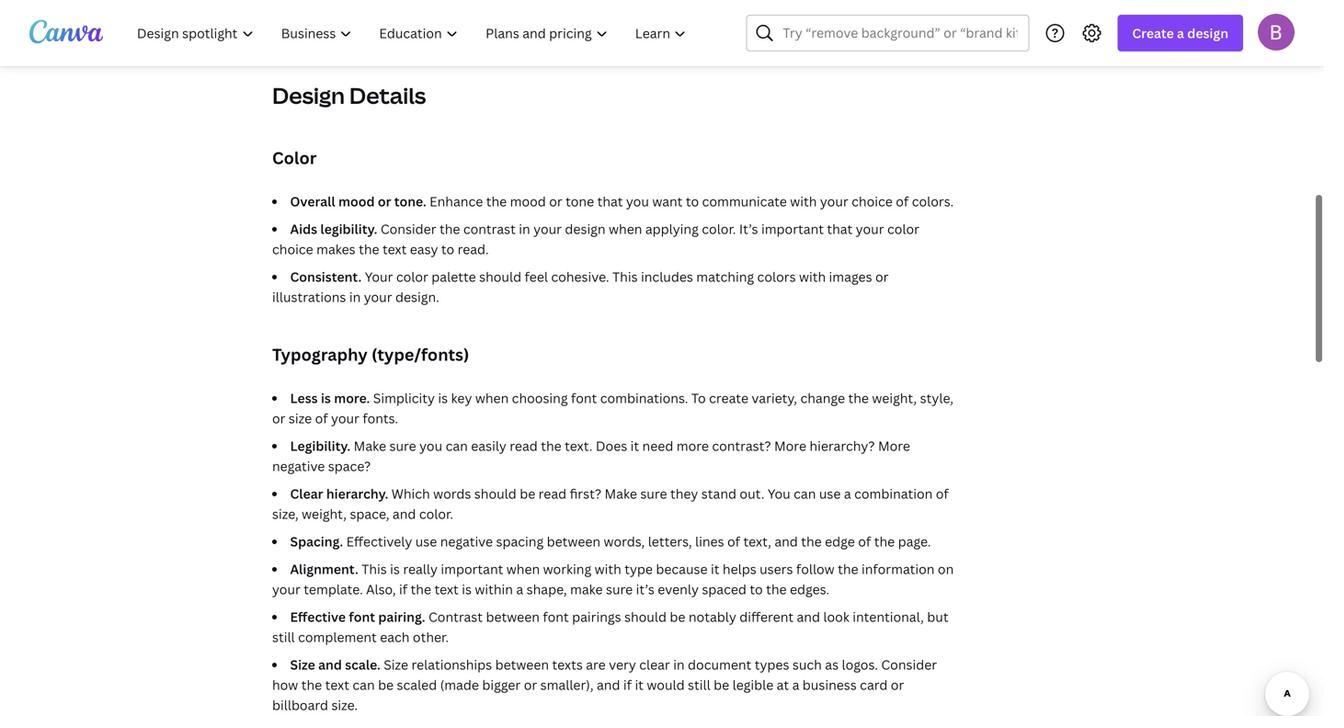 Task type: describe. For each thing, give the bounding box(es) containing it.
design.
[[395, 288, 439, 306]]

style,
[[920, 389, 954, 407]]

size
[[289, 410, 312, 427]]

includes
[[641, 268, 693, 286]]

look
[[823, 608, 850, 626]]

less is more.
[[290, 389, 370, 407]]

each
[[380, 629, 410, 646]]

text inside the size relationships between texts are very clear in document types such as logos. consider how the text can be scaled (made bigger or smaller), and if it would still be legible at a business card or billboard size.
[[325, 676, 349, 694]]

top level navigation element
[[125, 15, 702, 51]]

it's
[[739, 220, 758, 238]]

size and scale.
[[290, 656, 381, 674]]

the up contrast on the top
[[486, 193, 507, 210]]

contrast?
[[712, 437, 771, 455]]

if inside the size relationships between texts are very clear in document types such as logos. consider how the text can be scaled (made bigger or smaller), and if it would still be legible at a business card or billboard size.
[[623, 676, 632, 694]]

tone
[[566, 193, 594, 210]]

color
[[272, 147, 317, 169]]

more.
[[334, 389, 370, 407]]

(made
[[440, 676, 479, 694]]

your inside simplicity is key when choosing font combinations. to create variety, change the weight, style, or size of your fonts.
[[331, 410, 359, 427]]

aids
[[290, 220, 317, 238]]

to inside consider the contrast in your design when applying color. it's important that your color choice makes the text easy to read.
[[441, 240, 454, 258]]

size relationships between texts are very clear in document types such as logos. consider how the text can be scaled (made bigger or smaller), and if it would still be legible at a business card or billboard size.
[[272, 656, 937, 714]]

color inside your color palette should feel cohesive. this includes matching colors with images or illustrations in your design.
[[396, 268, 428, 286]]

the down "edge"
[[838, 561, 858, 578]]

easily
[[471, 437, 507, 455]]

edge
[[825, 533, 855, 550]]

template.
[[304, 581, 363, 598]]

1 mood from the left
[[338, 193, 375, 210]]

want
[[652, 193, 683, 210]]

images
[[829, 268, 872, 286]]

would
[[647, 676, 685, 694]]

design inside dropdown button
[[1187, 24, 1229, 42]]

choosing
[[512, 389, 568, 407]]

can inside the size relationships between texts are very clear in document types such as logos. consider how the text can be scaled (made bigger or smaller), and if it would still be legible at a business card or billboard size.
[[353, 676, 375, 694]]

a inside dropdown button
[[1177, 24, 1184, 42]]

is for simplicity
[[438, 389, 448, 407]]

legible
[[733, 676, 774, 694]]

enhance
[[430, 193, 483, 210]]

variety,
[[752, 389, 797, 407]]

be down scale.
[[378, 676, 394, 694]]

when inside consider the contrast in your design when applying color. it's important that your color choice makes the text easy to read.
[[609, 220, 642, 238]]

and inside contrast between font pairings should be notably different and look intentional, but still complement each other.
[[797, 608, 820, 626]]

overall
[[290, 193, 335, 210]]

design
[[272, 80, 345, 110]]

follow
[[796, 561, 835, 578]]

such
[[793, 656, 822, 674]]

it for helps
[[711, 561, 720, 578]]

between inside contrast between font pairings should be notably different and look intentional, but still complement each other.
[[486, 608, 540, 626]]

the down the really
[[411, 581, 431, 598]]

cohesive.
[[551, 268, 609, 286]]

of inside 'which words should be read first? make sure they stand out. you can use a combination of size, weight, space, and color.'
[[936, 485, 949, 503]]

tone.
[[394, 193, 426, 210]]

design details
[[272, 80, 426, 110]]

pairings
[[572, 608, 621, 626]]

pairing.
[[378, 608, 425, 626]]

notably
[[689, 608, 736, 626]]

use inside 'which words should be read first? make sure they stand out. you can use a combination of size, weight, space, and color.'
[[819, 485, 841, 503]]

1 vertical spatial negative
[[440, 533, 493, 550]]

legibility.
[[320, 220, 377, 238]]

this inside your color palette should feel cohesive. this includes matching colors with images or illustrations in your design.
[[612, 268, 638, 286]]

should inside contrast between font pairings should be notably different and look intentional, but still complement each other.
[[624, 608, 667, 626]]

font inside contrast between font pairings should be notably different and look intentional, but still complement each other.
[[543, 608, 569, 626]]

also,
[[366, 581, 396, 598]]

does
[[596, 437, 627, 455]]

stand
[[701, 485, 737, 503]]

with inside 'this is really important when working with type because it helps users follow the information on your template. also, if the text is within a shape, make sure it's evenly spaced to the edges.'
[[595, 561, 621, 578]]

your
[[365, 268, 393, 286]]

make sure you can easily read the text. does it need more contrast? more hierarchy? more negative space?
[[272, 437, 910, 475]]

legibility.
[[290, 437, 351, 455]]

scaled
[[397, 676, 437, 694]]

colors.
[[912, 193, 954, 210]]

smaller),
[[540, 676, 594, 694]]

the inside make sure you can easily read the text. does it need more contrast? more hierarchy? more negative space?
[[541, 437, 562, 455]]

the down users
[[766, 581, 787, 598]]

hierarchy?
[[810, 437, 875, 455]]

spacing
[[496, 533, 544, 550]]

to inside 'this is really important when working with type because it helps users follow the information on your template. also, if the text is within a shape, make sure it's evenly spaced to the edges.'
[[750, 581, 763, 598]]

read.
[[458, 240, 489, 258]]

the inside the size relationships between texts are very clear in document types such as logos. consider how the text can be scaled (made bigger or smaller), and if it would still be legible at a business card or billboard size.
[[301, 676, 322, 694]]

working
[[543, 561, 591, 578]]

the up follow
[[801, 533, 822, 550]]

the down legibility.
[[359, 240, 379, 258]]

contrast
[[429, 608, 483, 626]]

size for and
[[290, 656, 315, 674]]

or inside simplicity is key when choosing font combinations. to create variety, change the weight, style, or size of your fonts.
[[272, 410, 286, 427]]

0 vertical spatial between
[[547, 533, 601, 550]]

weight, inside 'which words should be read first? make sure they stand out. you can use a combination of size, weight, space, and color.'
[[302, 505, 347, 523]]

combinations.
[[600, 389, 688, 407]]

Try "remove background" or "brand kit" search field
[[783, 16, 1017, 51]]

lines
[[695, 533, 724, 550]]

it's
[[636, 581, 655, 598]]

size.
[[331, 697, 358, 714]]

fonts.
[[363, 410, 398, 427]]

make inside 'which words should be read first? make sure they stand out. you can use a combination of size, weight, space, and color.'
[[605, 485, 637, 503]]

create a design
[[1132, 24, 1229, 42]]

clear
[[639, 656, 670, 674]]

can inside make sure you can easily read the text. does it need more contrast? more hierarchy? more negative space?
[[446, 437, 468, 455]]

when inside simplicity is key when choosing font combinations. to create variety, change the weight, style, or size of your fonts.
[[475, 389, 509, 407]]

within
[[475, 581, 513, 598]]

hierarchy.
[[326, 485, 388, 503]]

scale.
[[345, 656, 381, 674]]

sure inside 'which words should be read first? make sure they stand out. you can use a combination of size, weight, space, and color.'
[[640, 485, 667, 503]]

aids legibility.
[[290, 220, 377, 238]]

space?
[[328, 458, 371, 475]]

color. inside 'which words should be read first? make sure they stand out. you can use a combination of size, weight, space, and color.'
[[419, 505, 453, 523]]

details
[[349, 80, 426, 110]]

still inside the size relationships between texts are very clear in document types such as logos. consider how the text can be scaled (made bigger or smaller), and if it would still be legible at a business card or billboard size.
[[688, 676, 711, 694]]

color inside consider the contrast in your design when applying color. it's important that your color choice makes the text easy to read.
[[887, 220, 920, 238]]

text,
[[743, 533, 771, 550]]

change
[[800, 389, 845, 407]]

helps
[[723, 561, 757, 578]]

first?
[[570, 485, 601, 503]]

to
[[691, 389, 706, 407]]

applying
[[645, 220, 699, 238]]

it inside the size relationships between texts are very clear in document types such as logos. consider how the text can be scaled (made bigger or smaller), and if it would still be legible at a business card or billboard size.
[[635, 676, 644, 694]]

effective
[[290, 608, 346, 626]]

and down complement
[[318, 656, 342, 674]]

the inside simplicity is key when choosing font combinations. to create variety, change the weight, style, or size of your fonts.
[[848, 389, 869, 407]]

text.
[[565, 437, 593, 455]]

key
[[451, 389, 472, 407]]

or right bigger
[[524, 676, 537, 694]]

in inside consider the contrast in your design when applying color. it's important that your color choice makes the text easy to read.
[[519, 220, 530, 238]]

your color palette should feel cohesive. this includes matching colors with images or illustrations in your design.
[[272, 268, 889, 306]]

with inside your color palette should feel cohesive. this includes matching colors with images or illustrations in your design.
[[799, 268, 826, 286]]

typography (type/fonts)
[[272, 343, 469, 366]]

clear
[[290, 485, 323, 503]]

size for relationships
[[384, 656, 408, 674]]

colors
[[757, 268, 796, 286]]

which
[[392, 485, 430, 503]]

very
[[609, 656, 636, 674]]

create
[[709, 389, 749, 407]]

consider inside consider the contrast in your design when applying color. it's important that your color choice makes the text easy to read.
[[381, 220, 436, 238]]

make
[[570, 581, 603, 598]]

effectively
[[346, 533, 412, 550]]

relationships
[[412, 656, 492, 674]]

font inside simplicity is key when choosing font combinations. to create variety, change the weight, style, or size of your fonts.
[[571, 389, 597, 407]]

be inside 'which words should be read first? make sure they stand out. you can use a combination of size, weight, space, and color.'
[[520, 485, 535, 503]]

of right "edge"
[[858, 533, 871, 550]]

0 horizontal spatial use
[[415, 533, 437, 550]]

2 more from the left
[[878, 437, 910, 455]]



Task type: vqa. For each thing, say whether or not it's contained in the screenshot.
"Simplicity"
yes



Task type: locate. For each thing, give the bounding box(es) containing it.
use
[[819, 485, 841, 503], [415, 533, 437, 550]]

2 horizontal spatial font
[[571, 389, 597, 407]]

be inside contrast between font pairings should be notably different and look intentional, but still complement each other.
[[670, 608, 686, 626]]

sure inside make sure you can easily read the text. does it need more contrast? more hierarchy? more negative space?
[[389, 437, 416, 455]]

design inside consider the contrast in your design when applying color. it's important that your color choice makes the text easy to read.
[[565, 220, 606, 238]]

overall mood or tone. enhance the mood or tone that you want to communicate with your choice of colors.
[[290, 193, 954, 210]]

2 size from the left
[[384, 656, 408, 674]]

can left easily
[[446, 437, 468, 455]]

2 horizontal spatial text
[[434, 581, 459, 598]]

or right card
[[891, 676, 904, 694]]

out.
[[740, 485, 765, 503]]

between up bigger
[[495, 656, 549, 674]]

0 horizontal spatial weight,
[[302, 505, 347, 523]]

consider inside the size relationships between texts are very clear in document types such as logos. consider how the text can be scaled (made bigger or smaller), and if it would still be legible at a business card or billboard size.
[[881, 656, 937, 674]]

text
[[383, 240, 407, 258], [434, 581, 459, 598], [325, 676, 349, 694]]

or left tone.
[[378, 193, 391, 210]]

how
[[272, 676, 298, 694]]

or left tone
[[549, 193, 563, 210]]

this left includes
[[612, 268, 638, 286]]

consider up card
[[881, 656, 937, 674]]

billboard
[[272, 697, 328, 714]]

2 vertical spatial in
[[673, 656, 685, 674]]

the
[[486, 193, 507, 210], [440, 220, 460, 238], [359, 240, 379, 258], [848, 389, 869, 407], [541, 437, 562, 455], [801, 533, 822, 550], [874, 533, 895, 550], [838, 561, 858, 578], [411, 581, 431, 598], [766, 581, 787, 598], [301, 676, 322, 694]]

it left need on the bottom of page
[[631, 437, 639, 455]]

important up within
[[441, 561, 503, 578]]

1 vertical spatial use
[[415, 533, 437, 550]]

important inside consider the contrast in your design when applying color. it's important that your color choice makes the text easy to read.
[[761, 220, 824, 238]]

weight, left style,
[[872, 389, 917, 407]]

and inside 'which words should be read first? make sure they stand out. you can use a combination of size, weight, space, and color.'
[[393, 505, 416, 523]]

when down "overall mood or tone. enhance the mood or tone that you want to communicate with your choice of colors."
[[609, 220, 642, 238]]

you
[[626, 193, 649, 210], [419, 437, 442, 455]]

can
[[446, 437, 468, 455], [794, 485, 816, 503], [353, 676, 375, 694]]

easy
[[410, 240, 438, 258]]

logos.
[[842, 656, 878, 674]]

color. left the it's
[[702, 220, 736, 238]]

this inside 'this is really important when working with type because it helps users follow the information on your template. also, if the text is within a shape, make sure it's evenly spaced to the edges.'
[[362, 561, 387, 578]]

if inside 'this is really important when working with type because it helps users follow the information on your template. also, if the text is within a shape, make sure it's evenly spaced to the edges.'
[[399, 581, 408, 598]]

use up "edge"
[[819, 485, 841, 503]]

or left size
[[272, 410, 286, 427]]

2 vertical spatial between
[[495, 656, 549, 674]]

1 vertical spatial if
[[623, 676, 632, 694]]

0 horizontal spatial negative
[[272, 458, 325, 475]]

1 size from the left
[[290, 656, 315, 674]]

typography
[[272, 343, 368, 366]]

the right change
[[848, 389, 869, 407]]

1 vertical spatial read
[[539, 485, 567, 503]]

make up space?
[[354, 437, 386, 455]]

sure left they
[[640, 485, 667, 503]]

0 horizontal spatial to
[[441, 240, 454, 258]]

2 vertical spatial to
[[750, 581, 763, 598]]

contrast between font pairings should be notably different and look intentional, but still complement each other.
[[272, 608, 949, 646]]

font right choosing
[[571, 389, 597, 407]]

should down it's on the bottom of page
[[624, 608, 667, 626]]

matching
[[696, 268, 754, 286]]

it inside make sure you can easily read the text. does it need more contrast? more hierarchy? more negative space?
[[631, 437, 639, 455]]

0 horizontal spatial can
[[353, 676, 375, 694]]

text down 'size and scale.'
[[325, 676, 349, 694]]

size inside the size relationships between texts are very clear in document types such as logos. consider how the text can be scaled (made bigger or smaller), and if it would still be legible at a business card or billboard size.
[[384, 656, 408, 674]]

1 horizontal spatial you
[[626, 193, 649, 210]]

a inside 'this is really important when working with type because it helps users follow the information on your template. also, if the text is within a shape, make sure it's evenly spaced to the edges.'
[[516, 581, 523, 598]]

read inside 'which words should be read first? make sure they stand out. you can use a combination of size, weight, space, and color.'
[[539, 485, 567, 503]]

2 vertical spatial when
[[506, 561, 540, 578]]

consider up easy
[[381, 220, 436, 238]]

important inside 'this is really important when working with type because it helps users follow the information on your template. also, if the text is within a shape, make sure it's evenly spaced to the edges.'
[[441, 561, 503, 578]]

page.
[[898, 533, 931, 550]]

business
[[803, 676, 857, 694]]

2 vertical spatial with
[[595, 561, 621, 578]]

should inside 'which words should be read first? make sure they stand out. you can use a combination of size, weight, space, and color.'
[[474, 485, 517, 503]]

you up which
[[419, 437, 442, 455]]

spaced
[[702, 581, 747, 598]]

or right images
[[875, 268, 889, 286]]

0 horizontal spatial mood
[[338, 193, 375, 210]]

it
[[631, 437, 639, 455], [711, 561, 720, 578], [635, 676, 644, 694]]

1 horizontal spatial that
[[827, 220, 853, 238]]

text inside consider the contrast in your design when applying color. it's important that your color choice makes the text easy to read.
[[383, 240, 407, 258]]

2 horizontal spatial to
[[750, 581, 763, 598]]

to right want
[[686, 193, 699, 210]]

can down scale.
[[353, 676, 375, 694]]

0 horizontal spatial read
[[510, 437, 538, 455]]

text inside 'this is really important when working with type because it helps users follow the information on your template. also, if the text is within a shape, make sure it's evenly spaced to the edges.'
[[434, 581, 459, 598]]

is left within
[[462, 581, 472, 598]]

0 horizontal spatial still
[[272, 629, 295, 646]]

0 horizontal spatial this
[[362, 561, 387, 578]]

0 vertical spatial sure
[[389, 437, 416, 455]]

weight,
[[872, 389, 917, 407], [302, 505, 347, 523]]

be
[[520, 485, 535, 503], [670, 608, 686, 626], [378, 676, 394, 694], [714, 676, 729, 694]]

the up billboard
[[301, 676, 322, 694]]

1 vertical spatial color.
[[419, 505, 453, 523]]

1 vertical spatial can
[[794, 485, 816, 503]]

sure left it's on the bottom of page
[[606, 581, 633, 598]]

as
[[825, 656, 839, 674]]

the left page.
[[874, 533, 895, 550]]

0 vertical spatial weight,
[[872, 389, 917, 407]]

to
[[686, 193, 699, 210], [441, 240, 454, 258], [750, 581, 763, 598]]

make
[[354, 437, 386, 455], [605, 485, 637, 503]]

1 vertical spatial important
[[441, 561, 503, 578]]

feel
[[525, 268, 548, 286]]

that right tone
[[597, 193, 623, 210]]

0 horizontal spatial color.
[[419, 505, 453, 523]]

0 vertical spatial important
[[761, 220, 824, 238]]

2 vertical spatial should
[[624, 608, 667, 626]]

your inside your color palette should feel cohesive. this includes matching colors with images or illustrations in your design.
[[364, 288, 392, 306]]

0 vertical spatial this
[[612, 268, 638, 286]]

is for this
[[390, 561, 400, 578]]

is right less
[[321, 389, 331, 407]]

when right key
[[475, 389, 509, 407]]

bob builder image
[[1258, 14, 1295, 50]]

1 vertical spatial it
[[711, 561, 720, 578]]

users
[[760, 561, 793, 578]]

bigger
[[482, 676, 521, 694]]

of left text,
[[727, 533, 740, 550]]

weight, down clear hierarchy.
[[302, 505, 347, 523]]

1 horizontal spatial design
[[1187, 24, 1229, 42]]

and down which
[[393, 505, 416, 523]]

be up spacing
[[520, 485, 535, 503]]

1 horizontal spatial this
[[612, 268, 638, 286]]

are
[[586, 656, 606, 674]]

really
[[403, 561, 438, 578]]

the left "text."
[[541, 437, 562, 455]]

0 horizontal spatial that
[[597, 193, 623, 210]]

read right easily
[[510, 437, 538, 455]]

size down each
[[384, 656, 408, 674]]

0 vertical spatial you
[[626, 193, 649, 210]]

1 vertical spatial this
[[362, 561, 387, 578]]

more right contrast?
[[774, 437, 806, 455]]

if down very
[[623, 676, 632, 694]]

is for less
[[321, 389, 331, 407]]

your
[[820, 193, 849, 210], [534, 220, 562, 238], [856, 220, 884, 238], [364, 288, 392, 306], [331, 410, 359, 427], [272, 581, 301, 598]]

negative up clear
[[272, 458, 325, 475]]

1 vertical spatial you
[[419, 437, 442, 455]]

read left first?
[[539, 485, 567, 503]]

other.
[[413, 629, 449, 646]]

sure down fonts.
[[389, 437, 416, 455]]

1 horizontal spatial mood
[[510, 193, 546, 210]]

of inside simplicity is key when choosing font combinations. to create variety, change the weight, style, or size of your fonts.
[[315, 410, 328, 427]]

when inside 'this is really important when working with type because it helps users follow the information on your template. also, if the text is within a shape, make sure it's evenly spaced to the edges.'
[[506, 561, 540, 578]]

a right within
[[516, 581, 523, 598]]

read inside make sure you can easily read the text. does it need more contrast? more hierarchy? more negative space?
[[510, 437, 538, 455]]

space,
[[350, 505, 389, 523]]

or inside your color palette should feel cohesive. this includes matching colors with images or illustrations in your design.
[[875, 268, 889, 286]]

1 horizontal spatial sure
[[606, 581, 633, 598]]

with right communicate
[[790, 193, 817, 210]]

different
[[740, 608, 794, 626]]

1 horizontal spatial choice
[[852, 193, 893, 210]]

font up complement
[[349, 608, 375, 626]]

words,
[[604, 533, 645, 550]]

1 vertical spatial in
[[349, 288, 361, 306]]

2 horizontal spatial in
[[673, 656, 685, 674]]

alignment.
[[290, 561, 358, 578]]

0 horizontal spatial font
[[349, 608, 375, 626]]

text up the contrast
[[434, 581, 459, 598]]

0 vertical spatial should
[[479, 268, 521, 286]]

(type/fonts)
[[372, 343, 469, 366]]

1 vertical spatial when
[[475, 389, 509, 407]]

size,
[[272, 505, 299, 523]]

still down the effective
[[272, 629, 295, 646]]

1 horizontal spatial use
[[819, 485, 841, 503]]

between inside the size relationships between texts are very clear in document types such as logos. consider how the text can be scaled (made bigger or smaller), and if it would still be legible at a business card or billboard size.
[[495, 656, 549, 674]]

font down the shape,
[[543, 608, 569, 626]]

1 vertical spatial choice
[[272, 240, 313, 258]]

color. down the words
[[419, 505, 453, 523]]

texts
[[552, 656, 583, 674]]

a inside the size relationships between texts are very clear in document types such as logos. consider how the text can be scaled (made bigger or smaller), and if it would still be legible at a business card or billboard size.
[[792, 676, 799, 694]]

1 horizontal spatial if
[[623, 676, 632, 694]]

0 vertical spatial still
[[272, 629, 295, 646]]

color.
[[702, 220, 736, 238], [419, 505, 453, 523]]

0 vertical spatial text
[[383, 240, 407, 258]]

1 horizontal spatial more
[[878, 437, 910, 455]]

0 horizontal spatial consider
[[381, 220, 436, 238]]

a right at
[[792, 676, 799, 694]]

0 vertical spatial when
[[609, 220, 642, 238]]

is left key
[[438, 389, 448, 407]]

when down spacing
[[506, 561, 540, 578]]

read
[[510, 437, 538, 455], [539, 485, 567, 503]]

1 vertical spatial with
[[799, 268, 826, 286]]

should inside your color palette should feel cohesive. this includes matching colors with images or illustrations in your design.
[[479, 268, 521, 286]]

1 vertical spatial sure
[[640, 485, 667, 503]]

spacing.
[[290, 533, 343, 550]]

a right create
[[1177, 24, 1184, 42]]

you left want
[[626, 193, 649, 210]]

and down the edges.
[[797, 608, 820, 626]]

make inside make sure you can easily read the text. does it need more contrast? more hierarchy? more negative space?
[[354, 437, 386, 455]]

of right "combination"
[[936, 485, 949, 503]]

2 horizontal spatial sure
[[640, 485, 667, 503]]

consider the contrast in your design when applying color. it's important that your color choice makes the text easy to read.
[[272, 220, 920, 258]]

1 vertical spatial color
[[396, 268, 428, 286]]

color up 'design.'
[[396, 268, 428, 286]]

design right create
[[1187, 24, 1229, 42]]

color down the colors. at the right top
[[887, 220, 920, 238]]

1 vertical spatial that
[[827, 220, 853, 238]]

it inside 'this is really important when working with type because it helps users follow the information on your template. also, if the text is within a shape, make sure it's evenly spaced to the edges.'
[[711, 561, 720, 578]]

of right size
[[315, 410, 328, 427]]

is inside simplicity is key when choosing font combinations. to create variety, change the weight, style, or size of your fonts.
[[438, 389, 448, 407]]

1 horizontal spatial color.
[[702, 220, 736, 238]]

0 vertical spatial negative
[[272, 458, 325, 475]]

clear hierarchy.
[[290, 485, 388, 503]]

1 horizontal spatial important
[[761, 220, 824, 238]]

2 vertical spatial text
[[325, 676, 349, 694]]

on
[[938, 561, 954, 578]]

and right text,
[[775, 533, 798, 550]]

this is really important when working with type because it helps users follow the information on your template. also, if the text is within a shape, make sure it's evenly spaced to the edges.
[[272, 561, 954, 598]]

sure inside 'this is really important when working with type because it helps users follow the information on your template. also, if the text is within a shape, make sure it's evenly spaced to the edges.'
[[606, 581, 633, 598]]

0 horizontal spatial more
[[774, 437, 806, 455]]

in inside your color palette should feel cohesive. this includes matching colors with images or illustrations in your design.
[[349, 288, 361, 306]]

your inside 'this is really important when working with type because it helps users follow the information on your template. also, if the text is within a shape, make sure it's evenly spaced to the edges.'
[[272, 581, 301, 598]]

1 horizontal spatial can
[[446, 437, 468, 455]]

0 horizontal spatial make
[[354, 437, 386, 455]]

should
[[479, 268, 521, 286], [474, 485, 517, 503], [624, 608, 667, 626]]

between up "working"
[[547, 533, 601, 550]]

sure
[[389, 437, 416, 455], [640, 485, 667, 503], [606, 581, 633, 598]]

1 vertical spatial between
[[486, 608, 540, 626]]

size up the how
[[290, 656, 315, 674]]

0 vertical spatial color.
[[702, 220, 736, 238]]

in inside the size relationships between texts are very clear in document types such as logos. consider how the text can be scaled (made bigger or smaller), and if it would still be legible at a business card or billboard size.
[[673, 656, 685, 674]]

between down within
[[486, 608, 540, 626]]

1 horizontal spatial make
[[605, 485, 637, 503]]

less
[[290, 389, 318, 407]]

1 vertical spatial text
[[434, 581, 459, 598]]

0 horizontal spatial choice
[[272, 240, 313, 258]]

can inside 'which words should be read first? make sure they stand out. you can use a combination of size, weight, space, and color.'
[[794, 485, 816, 503]]

be down document
[[714, 676, 729, 694]]

and down are on the left of page
[[597, 676, 620, 694]]

complement
[[298, 629, 377, 646]]

illustrations
[[272, 288, 346, 306]]

between
[[547, 533, 601, 550], [486, 608, 540, 626], [495, 656, 549, 674]]

negative inside make sure you can easily read the text. does it need more contrast? more hierarchy? more negative space?
[[272, 458, 325, 475]]

card
[[860, 676, 888, 694]]

0 horizontal spatial size
[[290, 656, 315, 674]]

with down spacing. effectively use negative spacing between words, letters, lines of text, and the edge of the page.
[[595, 561, 621, 578]]

and inside the size relationships between texts are very clear in document types such as logos. consider how the text can be scaled (made bigger or smaller), and if it would still be legible at a business card or billboard size.
[[597, 676, 620, 694]]

1 horizontal spatial text
[[383, 240, 407, 258]]

it for need
[[631, 437, 639, 455]]

0 vertical spatial can
[[446, 437, 468, 455]]

that up images
[[827, 220, 853, 238]]

0 horizontal spatial color
[[396, 268, 428, 286]]

use up the really
[[415, 533, 437, 550]]

1 vertical spatial should
[[474, 485, 517, 503]]

a inside 'which words should be read first? make sure they stand out. you can use a combination of size, weight, space, and color.'
[[844, 485, 851, 503]]

this up also,
[[362, 561, 387, 578]]

font
[[571, 389, 597, 407], [349, 608, 375, 626], [543, 608, 569, 626]]

the down enhance
[[440, 220, 460, 238]]

in up would
[[673, 656, 685, 674]]

text left easy
[[383, 240, 407, 258]]

still inside contrast between font pairings should be notably different and look intentional, but still complement each other.
[[272, 629, 295, 646]]

make right first?
[[605, 485, 637, 503]]

still down document
[[688, 676, 711, 694]]

more
[[774, 437, 806, 455], [878, 437, 910, 455]]

1 vertical spatial consider
[[881, 656, 937, 674]]

2 vertical spatial it
[[635, 676, 644, 694]]

0 vertical spatial make
[[354, 437, 386, 455]]

can right you
[[794, 485, 816, 503]]

weight, inside simplicity is key when choosing font combinations. to create variety, change the weight, style, or size of your fonts.
[[872, 389, 917, 407]]

choice inside consider the contrast in your design when applying color. it's important that your color choice makes the text easy to read.
[[272, 240, 313, 258]]

2 vertical spatial can
[[353, 676, 375, 694]]

of left the colors. at the right top
[[896, 193, 909, 210]]

0 vertical spatial design
[[1187, 24, 1229, 42]]

document
[[688, 656, 752, 674]]

1 more from the left
[[774, 437, 806, 455]]

you inside make sure you can easily read the text. does it need more contrast? more hierarchy? more negative space?
[[419, 437, 442, 455]]

1 vertical spatial to
[[441, 240, 454, 258]]

0 vertical spatial consider
[[381, 220, 436, 238]]

0 horizontal spatial if
[[399, 581, 408, 598]]

shape,
[[527, 581, 567, 598]]

0 vertical spatial with
[[790, 193, 817, 210]]

0 vertical spatial use
[[819, 485, 841, 503]]

1 horizontal spatial color
[[887, 220, 920, 238]]

a left "combination"
[[844, 485, 851, 503]]

still
[[272, 629, 295, 646], [688, 676, 711, 694]]

that inside consider the contrast in your design when applying color. it's important that your color choice makes the text easy to read.
[[827, 220, 853, 238]]

with right the colors
[[799, 268, 826, 286]]

in right contrast on the top
[[519, 220, 530, 238]]

0 horizontal spatial text
[[325, 676, 349, 694]]

1 horizontal spatial still
[[688, 676, 711, 694]]

be down evenly
[[670, 608, 686, 626]]

0 horizontal spatial in
[[349, 288, 361, 306]]

consider
[[381, 220, 436, 238], [881, 656, 937, 674]]

choice down aids
[[272, 240, 313, 258]]

2 horizontal spatial can
[[794, 485, 816, 503]]

2 mood from the left
[[510, 193, 546, 210]]

color. inside consider the contrast in your design when applying color. it's important that your color choice makes the text easy to read.
[[702, 220, 736, 238]]

0 vertical spatial that
[[597, 193, 623, 210]]

makes
[[316, 240, 356, 258]]

consistent.
[[290, 268, 362, 286]]

mood up contrast on the top
[[510, 193, 546, 210]]

0 vertical spatial in
[[519, 220, 530, 238]]

is up also,
[[390, 561, 400, 578]]

if
[[399, 581, 408, 598], [623, 676, 632, 694]]

important right the it's
[[761, 220, 824, 238]]

1 horizontal spatial in
[[519, 220, 530, 238]]

0 vertical spatial if
[[399, 581, 408, 598]]

0 vertical spatial to
[[686, 193, 699, 210]]

negative down the words
[[440, 533, 493, 550]]

in down consistent. at top left
[[349, 288, 361, 306]]

this
[[612, 268, 638, 286], [362, 561, 387, 578]]

1 horizontal spatial to
[[686, 193, 699, 210]]

they
[[670, 485, 698, 503]]

1 vertical spatial weight,
[[302, 505, 347, 523]]

0 horizontal spatial sure
[[389, 437, 416, 455]]

it down clear in the bottom of the page
[[635, 676, 644, 694]]

words
[[433, 485, 471, 503]]

1 vertical spatial make
[[605, 485, 637, 503]]



